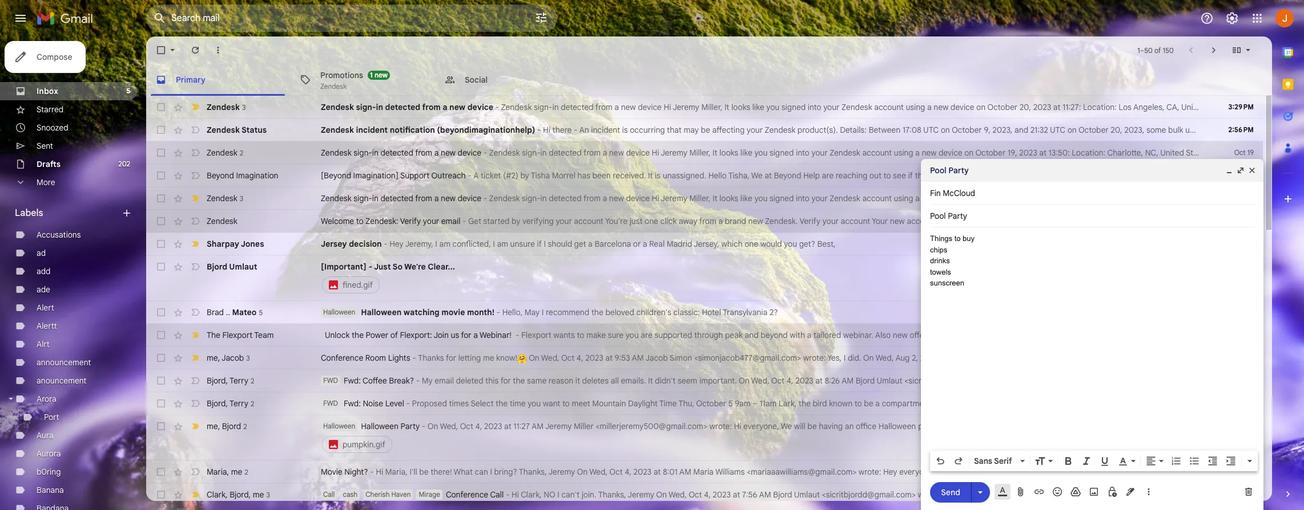 Task type: locate. For each thing, give the bounding box(es) containing it.
1 4 from the top
[[1250, 468, 1254, 477]]

0 horizontal spatial flexport
[[222, 331, 252, 341]]

1 oct 4 from the top
[[1237, 468, 1254, 477]]

been
[[592, 171, 611, 181]]

0 vertical spatial thanks,
[[519, 468, 547, 478]]

2 horizontal spatial umlaut
[[877, 376, 902, 387]]

1 vertical spatial with
[[790, 331, 805, 341]]

tab list up may
[[146, 64, 1272, 96]]

known
[[829, 399, 853, 409]]

party inside row
[[401, 422, 420, 432]]

bjord , terry 2 down me , jacob 3
[[207, 376, 254, 386]]

it
[[724, 102, 729, 112], [713, 148, 717, 158], [648, 171, 653, 181], [713, 194, 717, 204], [648, 376, 653, 387]]

0 horizontal spatial one
[[645, 216, 658, 227]]

7 row from the top
[[146, 233, 1263, 256]]

ade
[[37, 285, 50, 295]]

charlotte,
[[1107, 148, 1143, 158]]

it left didn't
[[648, 376, 653, 387]]

0 vertical spatial hey
[[390, 239, 403, 250]]

2 19 from the top
[[1247, 171, 1254, 180]]

cell for row containing sharpay jones
[[1222, 239, 1263, 250]]

0 vertical spatial with
[[1116, 171, 1132, 181]]

account for zendesk sign-in detected from a new device hi jeremy miller, it looks like you signed into your zendesk account using a new device on october 20, 2023 at 11:27: location: los angeles, ca, united states
[[874, 102, 904, 112]]

0 vertical spatial everyone,
[[743, 422, 779, 432]]

states for zendesk sign-in detected from a new device hi jeremy miller, it looks like you signed into your zendesk account using a new device on october 18, 2023 at 14:23: location: san diego, ca, united states
[[1188, 194, 1210, 204]]

haven
[[391, 491, 411, 500]]

2023 down select
[[484, 422, 502, 432]]

call down bring?
[[490, 490, 504, 501]]

wed, up –
[[751, 376, 769, 387]]

row containing the flexport team
[[146, 324, 1263, 347]]

on inside cell
[[428, 422, 438, 432]]

to left buy
[[954, 235, 961, 243]]

so
[[393, 262, 403, 272]]

1 inside promotions, one new message, tab
[[370, 71, 373, 79]]

looks down [beyond imagination] support outreach - a ticket (#2) by tisha morrel has been received. it is unassigned. hello tisha, we at beyond help are reaching out to see if there are any support initiates you'd like for us to begin with your
[[719, 194, 738, 204]]

row containing sharpay jones
[[146, 233, 1263, 256]]

united for angeles,
[[1181, 102, 1205, 112]]

0 horizontal spatial beyond
[[207, 171, 234, 181]]

this right deleted
[[485, 376, 499, 387]]

redo ‪(⌘y)‬ image
[[953, 456, 964, 468]]

there up fin
[[915, 171, 934, 181]]

1 vertical spatial is
[[655, 171, 661, 181]]

and left 21:32
[[1015, 125, 1028, 135]]

0 vertical spatial 5
[[126, 87, 130, 95]]

2 am from the left
[[497, 239, 508, 250]]

miller, for zendesk sign-in detected from a new device hi jeremy miller, it looks like you signed into your zendesk account using a new device on october 19, 2023 at 13:50: location: charlotte, nc, united states
[[689, 148, 710, 158]]

jeremy,
[[405, 239, 433, 250]]

0 horizontal spatial utc
[[923, 125, 939, 135]]

compose button
[[5, 41, 86, 73]]

0 horizontal spatial <millerjeremy500@gmail.com>
[[596, 422, 707, 432]]

like right 'you'd'
[[1048, 171, 1060, 181]]

on up support at the top right of page
[[964, 148, 974, 158]]

1 2023, from the left
[[993, 125, 1013, 135]]

things to buy chips drinks towels sunscreen
[[930, 235, 975, 288]]

None checkbox
[[155, 45, 167, 56], [155, 124, 167, 136], [155, 147, 167, 159], [155, 193, 167, 204], [155, 239, 167, 250], [155, 261, 167, 273], [155, 421, 167, 433], [155, 467, 167, 478], [155, 490, 167, 501], [155, 45, 167, 56], [155, 124, 167, 136], [155, 147, 167, 159], [155, 193, 167, 204], [155, 239, 167, 250], [155, 261, 167, 273], [155, 421, 167, 433], [155, 467, 167, 478], [155, 490, 167, 501]]

brand
[[725, 216, 746, 227]]

account up get
[[574, 216, 603, 227]]

miller, for zendesk sign-in detected from a new device hi jeremy miller, it looks like you signed into your zendesk account using a new device on october 20, 2023 at 11:27: location: los angeles, ca, united states
[[701, 102, 722, 112]]

row
[[146, 96, 1263, 119], [146, 119, 1267, 142], [146, 142, 1263, 164], [146, 164, 1263, 187], [146, 187, 1263, 210], [146, 210, 1263, 233], [146, 233, 1263, 256], [146, 256, 1263, 301], [146, 301, 1263, 324], [146, 324, 1263, 347], [146, 347, 1263, 370], [146, 370, 1263, 393], [146, 393, 1263, 416], [146, 416, 1263, 461], [146, 461, 1263, 484], [146, 484, 1263, 507]]

fwd for fwd: noise level
[[323, 400, 338, 408]]

maria
[[207, 467, 227, 478], [693, 468, 714, 478]]

in
[[376, 102, 383, 112], [552, 102, 559, 112], [372, 148, 378, 158], [540, 148, 547, 158], [372, 194, 378, 204], [540, 194, 547, 204], [1099, 422, 1105, 432], [1049, 490, 1055, 501]]

1 vertical spatial 20,
[[1111, 125, 1122, 135]]

account down out
[[862, 194, 892, 204]]

0 vertical spatial oct 4
[[1237, 468, 1254, 477]]

19 right pop out image
[[1247, 171, 1254, 180]]

status
[[242, 125, 267, 135]]

2 horizontal spatial and
[[1015, 125, 1028, 135]]

0 horizontal spatial ca,
[[1147, 194, 1160, 204]]

just
[[630, 216, 643, 227]]

no
[[544, 490, 555, 501]]

older image
[[1208, 45, 1220, 56]]

0 vertical spatial zendesk 3
[[207, 102, 246, 112]]

2 fwd: from the top
[[344, 399, 361, 409]]

terry down me , jacob 3
[[230, 376, 248, 386]]

using down see
[[894, 194, 913, 204]]

at left 8:26
[[815, 376, 823, 387]]

thanks, up clark,
[[519, 468, 547, 478]]

using for 19,
[[894, 148, 913, 158]]

0 vertical spatial using
[[906, 102, 925, 112]]

calls
[[1227, 125, 1243, 135]]

on up join.
[[577, 468, 588, 478]]

16 row from the top
[[146, 484, 1263, 507]]

2 inside zendesk 2
[[240, 149, 243, 157]]

0 horizontal spatial 5
[[126, 87, 130, 95]]

indent more ‪(⌘])‬ image
[[1225, 456, 1237, 468]]

in down tisha
[[540, 194, 547, 204]]

1 vertical spatial united
[[1160, 148, 1184, 158]]

get
[[468, 216, 481, 227]]

0 vertical spatial signed
[[782, 102, 806, 112]]

jacob down the flexport team
[[222, 353, 244, 363]]

1 vertical spatial using
[[894, 148, 913, 158]]

if
[[908, 171, 913, 181], [537, 239, 542, 250]]

hi
[[664, 102, 671, 112], [543, 125, 550, 135], [652, 148, 659, 158], [652, 194, 659, 204], [734, 422, 741, 432], [376, 468, 383, 478], [512, 490, 519, 501]]

labels heading
[[15, 208, 121, 219]]

fwd left the noise
[[323, 400, 338, 408]]

10 row from the top
[[146, 324, 1263, 347]]

didn't
[[655, 376, 676, 387]]

like for 20,
[[752, 102, 764, 112]]

19 for zendesk sign-in detected from a new device - zendesk sign-in detected from a new device hi jeremy miller, it looks like you signed into your zendesk account using a new device on october 19, 2023 at 13:50: location: charlotte, nc, united states
[[1247, 148, 1254, 157]]

signed for 18,
[[770, 194, 794, 204]]

it for zendesk sign-in detected from a new device hi jeremy miller, it looks like you signed into your zendesk account using a new device on october 18, 2023 at 14:23: location: san diego, ca, united states
[[713, 194, 717, 204]]

1 vertical spatial one
[[745, 239, 758, 250]]

deletes
[[582, 376, 609, 387]]

into for 19,
[[796, 148, 809, 158]]

undo ‪(⌘z)‬ image
[[935, 456, 946, 468]]

buy
[[963, 235, 975, 243]]

signed up zendesk incident notification (beyondimaginationhelp) - hi there - an incident is occurring that may be affecting your zendesk product(s). details: between 17:08 utc on october 9, 2023, and 21:32 utc on october 20, 2023, some bulk update api calls to the
[[782, 102, 806, 112]]

api
[[1213, 125, 1225, 135]]

can
[[475, 468, 488, 478]]

0 horizontal spatial conference
[[321, 353, 363, 364]]

fwd: for fwd: coffee break?
[[344, 376, 361, 387]]

2 incident from the left
[[591, 125, 620, 135]]

you'd
[[1026, 171, 1046, 181]]

halloween up pumpkin.gif at the left bottom of page
[[323, 422, 355, 431]]

in down imagination]
[[372, 194, 378, 204]]

at up "zendesk sign-in detected from a new device - zendesk sign-in detected from a new device hi jeremy miller, it looks like you signed into your zendesk account using a new device on october 18, 2023 at 14:23: location: san diego, ca, united states"
[[765, 171, 772, 181]]

is left unassigned.
[[655, 171, 661, 181]]

october left 9,
[[952, 125, 982, 135]]

see
[[893, 171, 906, 181]]

party right pool
[[948, 166, 969, 176]]

important.
[[699, 376, 737, 387]]

2 oct 19 from the top
[[1234, 171, 1254, 180]]

1 horizontal spatial 1
[[1137, 46, 1140, 55]]

numbered list ‪(⌘⇧7)‬ image
[[1170, 456, 1182, 468]]

oct 19 right minimize image
[[1234, 171, 1254, 180]]

your inside cell
[[1025, 422, 1042, 432]]

20,
[[1020, 102, 1031, 112], [1111, 125, 1122, 135]]

lot
[[1130, 490, 1139, 501]]

2 zendesk 3 from the top
[[207, 193, 243, 204]]

wrote:
[[803, 353, 826, 364], [1000, 376, 1023, 387], [709, 422, 732, 432], [859, 468, 881, 478], [918, 490, 940, 501]]

aurora
[[37, 449, 61, 460]]

this inside cell
[[1107, 422, 1120, 432]]

the
[[1255, 125, 1267, 135], [591, 308, 603, 318], [352, 331, 364, 341], [513, 376, 525, 387], [496, 399, 508, 409], [799, 399, 811, 409], [981, 399, 993, 409], [1081, 399, 1093, 409]]

0 horizontal spatial is
[[622, 125, 628, 135]]

born
[[1030, 490, 1047, 501]]

1 zendesk 3 from the top
[[207, 102, 246, 112]]

cell
[[1222, 239, 1263, 250], [321, 261, 1206, 296], [1222, 261, 1263, 273], [1222, 307, 1263, 319], [1222, 353, 1263, 364], [1222, 376, 1263, 387], [1222, 399, 1263, 410], [321, 421, 1206, 456], [1222, 421, 1263, 433]]

1 vertical spatial party
[[401, 422, 420, 432]]

<millerjeremy500@gmail.com> down daylight
[[596, 422, 707, 432]]

2 for row containing maria
[[245, 468, 248, 477]]

with right off
[[1064, 399, 1079, 409]]

umlaut down <mariaaawilliams@gmail.com>
[[794, 490, 820, 501]]

0 vertical spatial oct 19
[[1234, 148, 1254, 157]]

fwd inside "fwd fwd: coffee break? - my email deleted this for the same reason it deletes all emails. it didn't seem important. on wed, oct 4, 2023 at 8:26 am bjord umlaut <sicritbjordd@gmail.com> wrote: seems to me we've"
[[323, 377, 338, 385]]

states down update
[[1186, 148, 1209, 158]]

jones
[[241, 239, 264, 250]]

2 utc from the left
[[1050, 125, 1065, 135]]

should
[[548, 239, 572, 250]]

2 for 4th row from the bottom
[[251, 400, 254, 409]]

1 vertical spatial bjord , terry 2
[[207, 399, 254, 409]]

verify up get? at the top of page
[[800, 216, 820, 227]]

13:50:
[[1049, 148, 1070, 158]]

1 horizontal spatial 5
[[259, 309, 263, 317]]

to right known
[[855, 399, 862, 409]]

ad
[[37, 248, 46, 259]]

thanks,
[[519, 468, 547, 478], [598, 490, 626, 501]]

oct 19 for zendesk sign-in detected from a new device - zendesk sign-in detected from a new device hi jeremy miller, it looks like you signed into your zendesk account using a new device on october 19, 2023 at 13:50: location: charlotte, nc, united states
[[1234, 148, 1254, 157]]

2 verify from the left
[[800, 216, 820, 227]]

it up affecting
[[724, 102, 729, 112]]

incident right an at left
[[591, 125, 620, 135]]

0 horizontal spatial 1
[[370, 71, 373, 79]]

0 vertical spatial 20,
[[1020, 102, 1031, 112]]

call
[[490, 490, 504, 501], [323, 491, 335, 500]]

1 horizontal spatial am
[[497, 239, 508, 250]]

1 horizontal spatial conference
[[446, 490, 488, 501]]

your up diego,
[[1134, 171, 1150, 181]]

2 flexport from the left
[[521, 331, 551, 341]]

supported
[[654, 331, 692, 341]]

2 2023, from the left
[[1124, 125, 1144, 135]]

with right begin
[[1116, 171, 1132, 181]]

0 vertical spatial location:
[[1083, 102, 1117, 112]]

mccloud
[[943, 188, 975, 199]]

united for diego,
[[1162, 194, 1186, 204]]

on right 🤗 image
[[529, 353, 539, 364]]

0 horizontal spatial umlaut
[[229, 262, 257, 272]]

tisha,
[[728, 171, 750, 181]]

[beyond imagination] support outreach - a ticket (#2) by tisha morrel has been received. it is unassigned. hello tisha, we at beyond help are reaching out to see if there are any support initiates you'd like for us to begin with your
[[321, 171, 1150, 181]]

october up 9,
[[987, 102, 1017, 112]]

1 horizontal spatial one
[[745, 239, 758, 250]]

main menu image
[[14, 11, 27, 25]]

0 horizontal spatial am
[[439, 239, 450, 250]]

2 vertical spatial looks
[[719, 194, 738, 204]]

fwd inside fwd fwd: noise level - proposed times select the time you want to meet mountain daylight time thu, october 5 9am – 11am lark, the bird known to be a compartmental disaster by the fda, has made off with the auxiliary reactor
[[323, 400, 338, 408]]

location: left los
[[1083, 102, 1117, 112]]

1 verify from the left
[[400, 216, 421, 227]]

2 inside the maria , me 2
[[245, 468, 248, 477]]

1 right promotions
[[370, 71, 373, 79]]

0 horizontal spatial incident
[[356, 125, 388, 135]]

1 fwd from the top
[[323, 377, 338, 385]]

maria left williams at the bottom right of page
[[693, 468, 714, 478]]

deleted
[[456, 376, 483, 387]]

1 am from the left
[[439, 239, 450, 250]]

0 horizontal spatial miller
[[574, 422, 594, 432]]

zendesk 3
[[207, 102, 246, 112], [207, 193, 243, 204]]

accusations
[[37, 230, 81, 240]]

by right disaster
[[970, 399, 979, 409]]

one right which
[[745, 239, 758, 250]]

level
[[385, 399, 404, 409]]

1 oct 19 from the top
[[1234, 148, 1254, 157]]

<millerjeremy500@gmail.com> inside cell
[[596, 422, 707, 432]]

one
[[645, 216, 658, 227], [745, 239, 758, 250]]

everyone, inside cell
[[743, 422, 779, 432]]

like up zendesk incident notification (beyondimaginationhelp) - hi there - an incident is occurring that may be affecting your zendesk product(s). details: between 17:08 utc on october 9, 2023, and 21:32 utc on october 20, 2023, some bulk update api calls to the
[[752, 102, 764, 112]]

, up me , bjord 2
[[226, 399, 228, 409]]

this
[[485, 376, 499, 387], [1107, 422, 1120, 432]]

2 inside me , bjord 2
[[243, 423, 247, 431]]

location:
[[1083, 102, 1117, 112], [1072, 148, 1105, 158], [1071, 194, 1104, 204]]

1 row from the top
[[146, 96, 1263, 119]]

1 terry from the top
[[230, 376, 248, 386]]

mountain
[[592, 399, 626, 409]]

14:23:
[[1048, 194, 1069, 204]]

6 row from the top
[[146, 210, 1263, 233]]

0 vertical spatial just
[[374, 262, 391, 272]]

it down hello
[[713, 194, 717, 204]]

primary
[[176, 75, 205, 85]]

1 horizontal spatial we
[[781, 422, 792, 432]]

2 horizontal spatial 5
[[728, 399, 733, 409]]

you left get? at the top of page
[[784, 239, 797, 250]]

1 vertical spatial if
[[537, 239, 542, 250]]

2 vertical spatial with
[[1064, 399, 1079, 409]]

0 horizontal spatial maria
[[207, 467, 227, 478]]

looks for zendesk sign-in detected from a new device hi jeremy miller, it looks like you signed into your zendesk account using a new device on october 19, 2023 at 13:50: location: charlotte, nc, united states
[[719, 148, 738, 158]]

labels navigation
[[0, 37, 146, 511]]

1 horizontal spatial hey
[[883, 468, 897, 478]]

at left the 13:50:
[[1039, 148, 1047, 158]]

i'll
[[410, 468, 417, 478]]

insert link ‪(⌘k)‬ image
[[1033, 487, 1045, 498]]

idea
[[978, 490, 993, 501]]

zendesk inside promotions, one new message, tab
[[320, 82, 347, 90]]

just left redo ‪(⌘y)‬ icon
[[936, 468, 952, 478]]

more
[[37, 178, 55, 188]]

by right the (#2) at the left top
[[520, 171, 529, 181]]

it for zendesk sign-in detected from a new device hi jeremy miller, it looks like you signed into your zendesk account using a new device on october 20, 2023 at 11:27: location: los angeles, ca, united states
[[724, 102, 729, 112]]

welcome
[[321, 216, 354, 227]]

5 inside labels navigation
[[126, 87, 130, 95]]

cell for fifth row from the bottom
[[1222, 376, 1263, 387]]

account for zendesk sign-in detected from a new device hi jeremy miller, it looks like you signed into your zendesk account using a new device on october 19, 2023 at 13:50: location: charlotte, nc, united states
[[862, 148, 892, 158]]

using for 20,
[[906, 102, 925, 112]]

2 vertical spatial is
[[938, 216, 944, 227]]

row containing maria
[[146, 461, 1263, 484]]

united right nc,
[[1160, 148, 1184, 158]]

zendesk 3 for zendesk sign-in detected from a new device - zendesk sign-in detected from a new device hi jeremy miller, it looks like you signed into your zendesk account using a new device on october 20, 2023 at 11:27: location: los angeles, ca, united states
[[207, 102, 246, 112]]

wrote: up fda,
[[1000, 376, 1023, 387]]

0 vertical spatial we
[[751, 171, 763, 181]]

0 horizontal spatial there
[[552, 125, 572, 135]]

2 fwd from the top
[[323, 400, 338, 408]]

am
[[632, 353, 644, 364], [842, 376, 854, 387], [532, 422, 544, 432], [679, 468, 691, 478], [759, 490, 771, 501]]

1 horizontal spatial incident
[[591, 125, 620, 135]]

None checkbox
[[155, 102, 167, 113], [155, 170, 167, 182], [155, 216, 167, 227], [155, 307, 167, 319], [155, 330, 167, 341], [155, 353, 167, 364], [155, 376, 167, 387], [155, 399, 167, 410], [155, 102, 167, 113], [155, 170, 167, 182], [155, 216, 167, 227], [155, 307, 167, 319], [155, 330, 167, 341], [155, 353, 167, 364], [155, 376, 167, 387], [155, 399, 167, 410]]

Message Body text field
[[930, 234, 1254, 448]]

on
[[976, 102, 985, 112], [941, 125, 950, 135], [1067, 125, 1077, 135], [964, 148, 974, 158], [964, 194, 974, 204], [939, 422, 949, 432]]

your
[[872, 216, 888, 227]]

maria , me 2
[[207, 467, 248, 478]]

4, up lark,
[[787, 376, 793, 387]]

hey
[[390, 239, 403, 250], [883, 468, 897, 478]]

zendesk 3 for zendesk sign-in detected from a new device - zendesk sign-in detected from a new device hi jeremy miller, it looks like you signed into your zendesk account using a new device on october 18, 2023 at 14:23: location: san diego, ca, united states
[[207, 193, 243, 204]]

are right help
[[822, 171, 834, 181]]

brad
[[207, 307, 224, 318]]

15 row from the top
[[146, 461, 1263, 484]]

using up see
[[894, 148, 913, 158]]

call left cash
[[323, 491, 335, 500]]

there left an at left
[[552, 125, 572, 135]]

zendesk 3 up zendesk status
[[207, 102, 246, 112]]

fwd: for fwd: noise level
[[344, 399, 361, 409]]

between
[[869, 125, 900, 135]]

8 row from the top
[[146, 256, 1263, 301]]

3 right clark
[[266, 491, 270, 500]]

1 vertical spatial fwd:
[[344, 399, 361, 409]]

2 vertical spatial miller,
[[689, 194, 710, 204]]

miller, up affecting
[[701, 102, 722, 112]]

insert photo image
[[1088, 487, 1100, 498]]

1 horizontal spatial 2023,
[[1124, 125, 1144, 135]]

is up things
[[938, 216, 944, 227]]

ideas right costume
[[1077, 422, 1097, 432]]

cell containing halloween party
[[321, 421, 1206, 456]]

bjord down me , jacob 3
[[207, 376, 226, 386]]

account for get started by verifying your account you're just one click away from a brand new zendesk. verify your account your new account is beyondimaginationhelp.zendesk
[[907, 216, 936, 227]]

conference
[[321, 353, 363, 364], [446, 490, 488, 501]]

2 terry from the top
[[230, 399, 248, 409]]

1 vertical spatial into
[[796, 148, 809, 158]]

20, up 21:32
[[1020, 102, 1031, 112]]

italic ‪(⌘i)‬ image
[[1081, 456, 1092, 468]]

1 vertical spatial terry
[[230, 399, 248, 409]]

0 vertical spatial ideas
[[1077, 422, 1097, 432]]

0 vertical spatial united
[[1181, 102, 1205, 112]]

port
[[44, 413, 59, 423]]

tab list
[[1272, 37, 1304, 470], [146, 64, 1272, 96]]

9 row from the top
[[146, 301, 1263, 324]]

2 horizontal spatial are
[[936, 171, 948, 181]]

1 fwd: from the top
[[344, 376, 361, 387]]

like down tisha,
[[740, 194, 752, 204]]

into
[[808, 102, 821, 112], [796, 148, 809, 158], [796, 194, 809, 204]]

1 vertical spatial conference
[[446, 490, 488, 501]]

2 vertical spatial using
[[894, 194, 913, 204]]

tab list containing promotions
[[146, 64, 1272, 96]]

mateo
[[232, 307, 257, 318]]

friday
[[1087, 331, 1109, 341]]

13 row from the top
[[146, 393, 1263, 416]]

1 vertical spatial 1
[[370, 71, 373, 79]]

2 row from the top
[[146, 119, 1267, 142]]

search mail image
[[150, 8, 170, 29]]

the
[[207, 331, 220, 341]]

2 vertical spatial into
[[796, 194, 809, 204]]

1 vertical spatial signed
[[770, 148, 794, 158]]

beloved
[[605, 308, 634, 318]]

0 vertical spatial miller,
[[701, 102, 722, 112]]

4 row from the top
[[146, 164, 1263, 187]]

oct inside cell
[[460, 422, 473, 432]]

miller, up welcome to zendesk: verify your email - get started by verifying your account you're just one click away from a brand new zendesk. verify your account your new account is beyondimaginationhelp.zendesk
[[689, 194, 710, 204]]

jacob
[[222, 353, 244, 363], [645, 353, 668, 364]]

main content
[[146, 37, 1272, 511]]

toggle confidential mode image
[[1106, 487, 1118, 498]]

jeremy
[[673, 102, 699, 112], [661, 148, 687, 158], [661, 194, 687, 204], [981, 353, 1007, 364], [545, 422, 572, 432], [548, 468, 575, 478], [628, 490, 654, 501]]

1 utc from the left
[[923, 125, 939, 135]]

1 horizontal spatial verify
[[800, 216, 820, 227]]

reason
[[549, 376, 573, 387]]

an
[[845, 422, 854, 432]]

this down auxiliary
[[1107, 422, 1120, 432]]

0 horizontal spatial if
[[537, 239, 542, 250]]

1 horizontal spatial 20,
[[1111, 125, 1122, 135]]

sign-
[[356, 102, 376, 112], [534, 102, 552, 112], [354, 148, 372, 158], [522, 148, 540, 158], [354, 194, 372, 204], [522, 194, 540, 204]]

you right sure
[[626, 331, 639, 341]]

1 horizontal spatial if
[[908, 171, 913, 181]]

5 row from the top
[[146, 187, 1263, 210]]

0 horizontal spatial us
[[451, 331, 459, 341]]

what
[[454, 468, 473, 478]]

fwd for fwd: coffee break?
[[323, 377, 338, 385]]

ca, up bulk
[[1166, 102, 1179, 112]]

2 bjord , terry 2 from the top
[[207, 399, 254, 409]]

the right 2:56 pm
[[1255, 125, 1267, 135]]

miller down us on the right bottom of page
[[1009, 353, 1029, 364]]

to inside things to buy chips drinks towels sunscreen
[[954, 235, 961, 243]]

us left begin
[[1074, 171, 1082, 181]]

verifying
[[522, 216, 554, 227]]

halloween halloween watching movie month! - hello, may i recommend the beloved children's classic: hotel transylvania 2?
[[323, 308, 778, 318]]

wed, up reason on the bottom left of page
[[541, 353, 559, 364]]

1 vertical spatial <sicritbjordd@gmail.com>
[[822, 490, 916, 501]]

1 vertical spatial this
[[1107, 422, 1120, 432]]

morrel
[[552, 171, 575, 181]]

miller down meet
[[574, 422, 594, 432]]

banana
[[37, 486, 64, 496]]

3 inside me , jacob 3
[[246, 354, 250, 363]]

pm
[[968, 353, 979, 364]]

jeremy up may
[[673, 102, 699, 112]]

support
[[965, 171, 994, 181]]

1 bjord , terry 2 from the top
[[207, 376, 254, 386]]

insert files using drive image
[[1070, 487, 1081, 498]]

1 19 from the top
[[1247, 148, 1254, 157]]

nc,
[[1145, 148, 1158, 158]]

banana link
[[37, 486, 64, 496]]

support image
[[1200, 11, 1214, 25]]

maria up clark
[[207, 467, 227, 478]]

costume
[[1044, 422, 1075, 432]]

october left 18,
[[975, 194, 1006, 204]]

0 vertical spatial into
[[808, 102, 821, 112]]

1 horizontal spatial this
[[1107, 422, 1120, 432]]

cell containing [important] - just so we're clear...
[[321, 261, 1206, 296]]

2 vertical spatial umlaut
[[794, 490, 820, 501]]

party
[[948, 166, 969, 176], [401, 422, 420, 432]]

discard draft ‪(⌘⇧d)‬ image
[[1243, 487, 1254, 498]]

cell for row containing bjord umlaut
[[1222, 261, 1263, 273]]

0 horizontal spatial 2023,
[[993, 125, 1013, 135]]

children's
[[636, 308, 671, 318]]

1 for 1 50 of 150
[[1137, 46, 1140, 55]]

wed, up join.
[[589, 468, 608, 478]]

your up product(s).
[[823, 102, 840, 112]]

minimize image
[[1225, 166, 1234, 175]]

attach files image
[[1015, 487, 1027, 498]]

None search field
[[146, 5, 557, 32]]

0 horizontal spatial everyone,
[[743, 422, 779, 432]]

detected down morrel
[[549, 194, 582, 204]]

times
[[449, 399, 469, 409]]

1 flexport from the left
[[222, 331, 252, 341]]

friendly
[[991, 468, 1019, 478]]

1 vertical spatial ca,
[[1147, 194, 1160, 204]]

at
[[1053, 102, 1061, 112], [1039, 148, 1047, 158], [765, 171, 772, 181], [1039, 194, 1046, 204], [605, 353, 613, 364], [940, 353, 947, 364], [815, 376, 823, 387], [504, 422, 511, 432], [654, 468, 661, 478], [733, 490, 740, 501]]

1 vertical spatial has
[[1014, 399, 1027, 409]]



Task type: describe. For each thing, give the bounding box(es) containing it.
arora
[[37, 395, 56, 405]]

your up should
[[556, 216, 572, 227]]

it
[[575, 376, 580, 387]]

on up 9am
[[739, 376, 749, 387]]

drafts link
[[37, 159, 61, 170]]

sans serif option
[[972, 456, 1018, 468]]

sans
[[974, 457, 992, 467]]

port link
[[44, 413, 59, 423]]

0 vertical spatial miller
[[1009, 353, 1029, 364]]

jeremy right join.
[[628, 490, 654, 501]]

1 vertical spatial umlaut
[[877, 376, 902, 387]]

2 vertical spatial 5
[[728, 399, 733, 409]]

signed for 20,
[[782, 102, 806, 112]]

grand
[[955, 490, 976, 501]]

bjord down did.
[[856, 376, 875, 387]]

10/31.
[[951, 422, 971, 432]]

1 for 1 new
[[370, 71, 373, 79]]

october down 11:27:
[[1078, 125, 1109, 135]]

1 horizontal spatial and
[[944, 331, 958, 341]]

2 join from the left
[[993, 331, 1009, 341]]

gmail image
[[37, 7, 99, 30]]

1 new
[[370, 71, 388, 79]]

0 vertical spatial umlaut
[[229, 262, 257, 272]]

the left same
[[513, 376, 525, 387]]

wed, down 8:01
[[669, 490, 687, 501]]

your up best,
[[823, 216, 839, 227]]

in down social tab in the top left of the page
[[552, 102, 559, 112]]

insert signature image
[[1125, 487, 1136, 498]]

2 horizontal spatial of
[[1154, 46, 1161, 55]]

noise
[[363, 399, 383, 409]]

cell for row containing brad
[[1222, 307, 1263, 319]]

formatting options toolbar
[[930, 452, 1258, 472]]

0 vertical spatial by
[[520, 171, 529, 181]]

recommend
[[546, 308, 589, 318]]

send button
[[930, 483, 971, 503]]

unlock
[[325, 331, 350, 341]]

2023 up deletes
[[585, 353, 603, 364]]

1 vertical spatial email
[[435, 376, 454, 387]]

wed, oct 18, 2023, 2:23 pm element
[[1234, 193, 1254, 204]]

on right party
[[939, 422, 949, 432]]

to left make
[[577, 331, 584, 341]]

detected up notification
[[385, 102, 420, 112]]

account for zendesk sign-in detected from a new device hi jeremy miller, it looks like you signed into your zendesk account using a new device on october 18, 2023 at 14:23: location: san diego, ca, united states
[[862, 194, 892, 204]]

0 vertical spatial <millerjeremy500@gmail.com>
[[1031, 353, 1143, 364]]

we're
[[404, 262, 426, 272]]

1 horizontal spatial maria
[[693, 468, 714, 478]]

bjord down 'sharpay'
[[207, 262, 227, 272]]

social tab
[[435, 64, 579, 96]]

bold ‪(⌘b)‬ image
[[1063, 456, 1074, 468]]

Subject field
[[930, 211, 1254, 222]]

letting
[[458, 353, 481, 364]]

looks for zendesk sign-in detected from a new device hi jeremy miller, it looks like you signed into your zendesk account using a new device on october 18, 2023 at 14:23: location: san diego, ca, united states
[[719, 194, 738, 204]]

foolish
[[1150, 490, 1174, 501]]

0 horizontal spatial we
[[751, 171, 763, 181]]

1 join from the left
[[434, 331, 449, 341]]

cell for 4th row from the bottom
[[1222, 399, 1263, 410]]

1 vertical spatial states
[[1186, 148, 1209, 158]]

2 beyond from the left
[[774, 171, 801, 181]]

tisha
[[531, 171, 550, 181]]

advanced search options image
[[530, 6, 553, 29]]

7:56
[[742, 490, 757, 501]]

decision
[[349, 239, 382, 250]]

9:53
[[615, 353, 630, 364]]

detected down notification
[[381, 148, 413, 158]]

detected up zendesk: on the left of page
[[381, 194, 413, 204]]

details:
[[840, 125, 867, 135]]

1 horizontal spatial is
[[655, 171, 661, 181]]

0 horizontal spatial call
[[323, 491, 335, 500]]

jeremy down want
[[545, 422, 572, 432]]

in down promotions, one new message, tab
[[376, 102, 383, 112]]

me right clark
[[253, 490, 264, 500]]

emails.
[[621, 376, 646, 387]]

initiates
[[996, 171, 1024, 181]]

i left should
[[544, 239, 546, 250]]

into for 20,
[[808, 102, 821, 112]]

at left 14:23:
[[1039, 194, 1046, 204]]

am right 8:26
[[842, 376, 854, 387]]

madrid
[[667, 239, 692, 250]]

halloween inside halloween halloween watching movie month! - hello, may i recommend the beloved children's classic: hotel transylvania 2?
[[323, 308, 355, 317]]

me , bjord 2
[[207, 422, 247, 432]]

there!
[[431, 468, 452, 478]]

conference for conference room lights
[[321, 353, 363, 364]]

ca, for angeles,
[[1166, 102, 1179, 112]]

(#2)
[[503, 171, 518, 181]]

on up 9,
[[976, 102, 985, 112]]

but
[[1109, 490, 1121, 501]]

primary tab
[[146, 64, 289, 96]]

announcement link
[[37, 358, 91, 368]]

refresh image
[[190, 45, 201, 56]]

please
[[973, 422, 997, 432]]

0 horizontal spatial hey
[[390, 239, 403, 250]]

any
[[950, 171, 963, 181]]

row containing zendesk status
[[146, 119, 1267, 142]]

more options image
[[1145, 487, 1152, 498]]

0 horizontal spatial ideas
[[1077, 422, 1097, 432]]

2?
[[770, 308, 778, 318]]

looks for zendesk sign-in detected from a new device hi jeremy miller, it looks like you signed into your zendesk account using a new device on october 20, 2023 at 11:27: location: los angeles, ca, united states
[[731, 102, 750, 112]]

to right want
[[562, 399, 570, 409]]

more formatting options image
[[1244, 456, 1256, 468]]

night?
[[344, 468, 368, 478]]

ade link
[[37, 285, 50, 295]]

product(s).
[[798, 125, 838, 135]]

bjord up me , bjord 2
[[207, 399, 226, 409]]

room
[[365, 353, 386, 364]]

i left did.
[[844, 353, 846, 364]]

location: for san
[[1071, 194, 1104, 204]]

4, down movie night? - hi maria, i'll be there! what can i bring? thanks, jeremy on wed, oct 4, 2023 at 8:01 am maria williams <mariaaawilliams@gmail.com> wrote: hey everyone, just sending a friendly invitation for
[[704, 490, 711, 501]]

11:27
[[513, 422, 530, 432]]

0 vertical spatial <sicritbjordd@gmail.com>
[[904, 376, 998, 387]]

in up tisha
[[540, 148, 547, 158]]

1 horizontal spatial umlaut
[[794, 490, 820, 501]]

started
[[483, 216, 510, 227]]

1 horizontal spatial call
[[490, 490, 504, 501]]

bjord umlaut
[[207, 262, 257, 272]]

announcement
[[37, 358, 91, 368]]

4, up it
[[577, 353, 583, 364]]

toggle split pane mode image
[[1231, 45, 1242, 56]]

coffee
[[363, 376, 387, 387]]

the left the bird
[[799, 399, 811, 409]]

row containing beyond imagination
[[146, 164, 1263, 187]]

0 vertical spatial us
[[1074, 171, 1082, 181]]

19,
[[1008, 148, 1017, 158]]

2:56 pm
[[1228, 126, 1254, 134]]

update
[[1185, 125, 1211, 135]]

bjord right clark
[[230, 490, 249, 500]]

0 horizontal spatial thanks,
[[519, 468, 547, 478]]

main content containing promotions
[[146, 37, 1272, 511]]

conference for conference call - hi clark, no i can't join. thanks, jeremy on wed, oct 4, 2023 at 7:56 am bjord umlaut <sicritbjordd@gmail.com> wrote: no grand idea was ever born in a conference, but a lot of foolish ideas
[[446, 490, 488, 501]]

insert emoji ‪(⌘⇧2)‬ image
[[1052, 487, 1063, 498]]

0 vertical spatial there
[[552, 125, 572, 135]]

tab list right wed, oct 18, 2023, 11:15 am element on the top right of the page
[[1272, 37, 1304, 470]]

1 vertical spatial hey
[[883, 468, 897, 478]]

sent link
[[37, 141, 53, 151]]

reaching
[[836, 171, 867, 181]]

2023 down williams at the bottom right of page
[[713, 490, 731, 501]]

states for zendesk sign-in detected from a new device hi jeremy miller, it looks like you signed into your zendesk account using a new device on october 20, 2023 at 11:27: location: los angeles, ca, united states
[[1207, 102, 1230, 112]]

settings image
[[1225, 11, 1239, 25]]

also
[[875, 331, 891, 341]]

sign- down social tab in the top left of the page
[[534, 102, 552, 112]]

jeremy up 'can't'
[[548, 468, 575, 478]]

am right '7:56'
[[759, 490, 771, 501]]

promotions, one new message, tab
[[291, 64, 434, 96]]

11:27:
[[1063, 102, 1081, 112]]

best,
[[817, 239, 836, 250]]

help
[[803, 171, 820, 181]]

account left your
[[841, 216, 870, 227]]

ca, for diego,
[[1147, 194, 1160, 204]]

0 vertical spatial is
[[622, 125, 628, 135]]

thanks
[[418, 353, 444, 364]]

into for 18,
[[796, 194, 809, 204]]

underline ‪(⌘u)‬ image
[[1099, 457, 1110, 468]]

sign- up imagination]
[[354, 148, 372, 158]]

2 horizontal spatial is
[[938, 216, 944, 227]]

for up - thanks for letting me know!
[[461, 331, 471, 341]]

wrote: down fwd fwd: noise level - proposed times select the time you want to meet mountain daylight time thu, october 5 9am – 11am lark, the bird known to be a compartmental disaster by the fda, has made off with the auxiliary reactor
[[709, 422, 732, 432]]

proposed
[[412, 399, 447, 409]]

row containing brad
[[146, 301, 1263, 324]]

3 down beyond imagination
[[240, 194, 243, 203]]

movie
[[321, 468, 342, 478]]

me up the maria , me 2
[[207, 422, 218, 432]]

october left '19,'
[[975, 148, 1006, 158]]

1 vertical spatial everyone,
[[899, 468, 935, 478]]

jersey decision - hey jeremy, i am conflicted, i am unsure if i should get a barcelona or a real madrid jersey, which one would you get? best,
[[321, 239, 836, 250]]

classic:
[[673, 308, 700, 318]]

150
[[1163, 46, 1174, 55]]

the down "we've"
[[1081, 399, 1093, 409]]

using for 18,
[[894, 194, 913, 204]]

14 row from the top
[[146, 416, 1263, 461]]

1 horizontal spatial are
[[822, 171, 834, 181]]

i right can
[[490, 468, 492, 478]]

8:01
[[663, 468, 678, 478]]

it for zendesk sign-in detected from a new device hi jeremy miller, it looks like you signed into your zendesk account using a new device on october 19, 2023 at 13:50: location: charlotte, nc, united states
[[713, 148, 717, 158]]

to right seems
[[1051, 376, 1059, 387]]

seem
[[678, 376, 697, 387]]

b0ring link
[[37, 468, 61, 478]]

0 horizontal spatial this
[[485, 376, 499, 387]]

12 row from the top
[[146, 370, 1263, 393]]

0 horizontal spatial 20,
[[1020, 102, 1031, 112]]

2 4 from the top
[[1250, 491, 1254, 500]]

0 vertical spatial if
[[908, 171, 913, 181]]

am right 9:53
[[632, 353, 644, 364]]

more button
[[0, 174, 137, 192]]

more image
[[212, 45, 224, 56]]

like for 18,
[[740, 194, 752, 204]]

2 vertical spatial email
[[1122, 422, 1141, 432]]

to right out
[[884, 171, 891, 181]]

sign- up tisha
[[522, 148, 540, 158]]

location: for charlotte,
[[1072, 148, 1105, 158]]

bjord , terry 2 for fwd: coffee break?
[[207, 376, 254, 386]]

4, down select
[[475, 422, 482, 432]]

row containing clark
[[146, 484, 1263, 507]]

terry for fwd: noise level
[[230, 399, 248, 409]]

be inside cell
[[808, 422, 817, 432]]

signed for 19,
[[770, 148, 794, 158]]

, down the
[[218, 353, 220, 363]]

1 beyond from the left
[[207, 171, 234, 181]]

1 vertical spatial by
[[512, 216, 520, 227]]

miller, for zendesk sign-in detected from a new device hi jeremy miller, it looks like you signed into your zendesk account using a new device on october 18, 2023 at 14:23: location: san diego, ca, united states
[[689, 194, 710, 204]]

bird
[[813, 399, 827, 409]]

detected up an at left
[[561, 102, 594, 112]]

your down help
[[811, 194, 828, 204]]

support
[[400, 171, 430, 181]]

on down 11:27:
[[1067, 125, 1077, 135]]

beyond imagination
[[207, 171, 278, 181]]

row containing bjord umlaut
[[146, 256, 1263, 301]]

jeremy right pm
[[981, 353, 1007, 364]]

1 vertical spatial just
[[936, 468, 952, 478]]

alrt
[[37, 340, 50, 350]]

like for 19,
[[740, 148, 752, 158]]

at inside cell
[[504, 422, 511, 432]]

on down 8:01
[[656, 490, 667, 501]]

pool party dialog
[[921, 159, 1264, 511]]

2023 right '19,'
[[1019, 148, 1037, 158]]

11am
[[760, 399, 777, 409]]

2 for fifth row from the bottom
[[251, 377, 254, 386]]

2023 right 18,
[[1019, 194, 1037, 204]]

would
[[760, 239, 782, 250]]

to right the calls
[[1245, 125, 1253, 135]]

notification
[[390, 125, 435, 135]]

sign- down promotions, one new message, tab
[[356, 102, 376, 112]]

on down support at the top right of page
[[964, 194, 974, 204]]

0 horizontal spatial and
[[745, 331, 759, 341]]

location: for los
[[1083, 102, 1117, 112]]

terry for fwd: coffee break?
[[230, 376, 248, 386]]

watching
[[404, 308, 439, 318]]

halloween down compartmental
[[878, 422, 916, 432]]

, down the maria , me 2
[[226, 490, 228, 500]]

halloween halloween party - on wed, oct 4, 2023 at 11:27 am jeremy miller <millerjeremy500@gmail.com> wrote: hi everyone, we will be having an office halloween party on 10/31. please submit your costume ideas in this email
[[323, 422, 1141, 432]]

outreach
[[431, 171, 466, 181]]

at left '7:56'
[[733, 490, 740, 501]]

3 up zendesk status
[[242, 103, 246, 112]]

on right did.
[[863, 353, 874, 364]]

join.
[[582, 490, 596, 501]]

🤗 image
[[517, 355, 527, 364]]

be right may
[[701, 125, 710, 135]]

1 horizontal spatial thanks,
[[598, 490, 626, 501]]

2 for third row from the bottom of the main content containing promotions
[[243, 423, 247, 431]]

(beyondimaginationhelp)
[[437, 125, 535, 135]]

you up zendesk incident notification (beyondimaginationhelp) - hi there - an incident is occurring that may be affecting your zendesk product(s). details: between 17:08 utc on october 9, 2023, and 21:32 utc on october 20, 2023, some bulk update api calls to the
[[766, 102, 780, 112]]

the left power
[[352, 331, 364, 341]]

clark,
[[521, 490, 542, 501]]

clark , bjord , me 3
[[207, 490, 270, 500]]

me up clark , bjord , me 3
[[231, 467, 242, 478]]

0 vertical spatial has
[[577, 171, 590, 181]]

wrote: left 'yes,'
[[803, 353, 826, 364]]

0 vertical spatial email
[[441, 216, 460, 227]]

add link
[[37, 267, 50, 277]]

0 horizontal spatial of
[[390, 331, 398, 341]]

2 vertical spatial by
[[970, 399, 979, 409]]

2023 left 8:01
[[633, 468, 652, 478]]

3 inside clark , bjord , me 3
[[266, 491, 270, 500]]

1 vertical spatial we
[[781, 422, 792, 432]]

to left begin
[[1085, 171, 1092, 181]]

Search mail text field
[[171, 13, 502, 24]]

in up imagination]
[[372, 148, 378, 158]]

more send options image
[[975, 487, 986, 499]]

sending
[[954, 468, 983, 478]]

wed, oct 18, 2023, 11:15 am element
[[1234, 216, 1254, 227]]

2 vertical spatial of
[[1141, 490, 1148, 501]]

imagination
[[236, 171, 278, 181]]

19 for [beyond imagination] support outreach - a ticket (#2) by tisha morrel has been received. it is unassigned. hello tisha, we at beyond help are reaching out to see if there are any support initiates you'd like for us to begin with your
[[1247, 171, 1254, 180]]

3 row from the top
[[146, 142, 1263, 164]]

0 horizontal spatial are
[[641, 331, 652, 341]]

wrote: left the no
[[918, 490, 940, 501]]

pop out image
[[1236, 166, 1245, 175]]

close image
[[1248, 166, 1257, 175]]

i right conflicted,
[[493, 239, 495, 250]]

bulleted list ‪(⌘⇧8)‬ image
[[1189, 456, 1200, 468]]

sign- up verifying at the top
[[522, 194, 540, 204]]

2 oct 4 from the top
[[1237, 491, 1254, 500]]

0 horizontal spatial with
[[790, 331, 805, 341]]

pool
[[930, 166, 946, 176]]

ad link
[[37, 248, 46, 259]]

promotions
[[320, 70, 363, 80]]

oct 19 for [beyond imagination] support outreach - a ticket (#2) by tisha morrel has been received. it is unassigned. hello tisha, we at beyond help are reaching out to see if there are any support initiates you'd like for us to begin with your
[[1234, 171, 1254, 180]]

alrt link
[[37, 340, 50, 350]]

party inside dialog
[[948, 166, 969, 176]]

for down the know!
[[501, 376, 511, 387]]

sign- down imagination]
[[354, 194, 372, 204]]

me , jacob 3
[[207, 353, 250, 363]]

cell for 6th row from the bottom
[[1222, 353, 1263, 364]]

click
[[660, 216, 677, 227]]

cherish haven
[[366, 491, 411, 500]]

sharpay jones
[[207, 239, 264, 250]]

your up zendesk sign-in detected from a new device - zendesk sign-in detected from a new device hi jeremy miller, it looks like you signed into your zendesk account using a new device on october 19, 2023 at 13:50: location: charlotte, nc, united states
[[747, 125, 763, 135]]

you right time
[[528, 399, 541, 409]]

for left letting
[[446, 353, 456, 364]]

1 vertical spatial us
[[451, 331, 459, 341]]

1 incident from the left
[[356, 125, 388, 135]]

san
[[1106, 194, 1120, 204]]

social
[[465, 75, 488, 85]]

0 vertical spatial one
[[645, 216, 658, 227]]

some
[[1146, 125, 1166, 135]]

0 horizontal spatial jacob
[[222, 353, 244, 363]]

the flexport team
[[207, 331, 274, 341]]

1 vertical spatial ideas
[[1177, 490, 1196, 501]]

1 horizontal spatial there
[[915, 171, 934, 181]]

11 row from the top
[[146, 347, 1263, 370]]

bjord , terry 2 for fwd: noise level
[[207, 399, 254, 409]]

pumpkin.gif
[[343, 440, 385, 450]]

halloween down the noise
[[361, 422, 398, 432]]

be up office
[[864, 399, 873, 409]]

5 inside brad .. mateo 5
[[259, 309, 263, 317]]

just inside [important] - just so we're clear... link
[[374, 262, 391, 272]]

halloween inside halloween halloween party - on wed, oct 4, 2023 at 11:27 am jeremy miller <millerjeremy500@gmail.com> wrote: hi everyone, we will be having an office halloween party on 10/31. please submit your costume ideas in this email
[[323, 422, 355, 431]]

cell for third row from the bottom of the main content containing promotions
[[1222, 421, 1263, 433]]

1 horizontal spatial jacob
[[645, 353, 668, 364]]

indent less ‪(⌘[)‬ image
[[1207, 456, 1218, 468]]

new inside tab
[[374, 71, 388, 79]]



Task type: vqa. For each thing, say whether or not it's contained in the screenshot.


